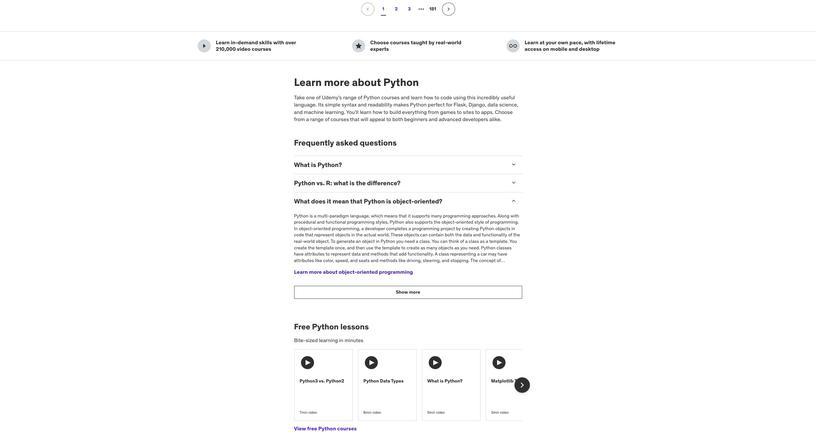 Task type: describe. For each thing, give the bounding box(es) containing it.
free python lessons
[[294, 322, 369, 332]]

show
[[396, 289, 408, 295]]

210,000
[[216, 45, 236, 52]]

and down perfect in the top of the page
[[429, 116, 438, 123]]

data down color,
[[317, 264, 326, 270]]

1 vertical spatial concept
[[450, 264, 466, 270]]

data
[[380, 378, 390, 384]]

python up procedural
[[294, 213, 309, 219]]

learn for learn in-demand skills with over 210,000 video courses
[[216, 39, 230, 46]]

1 horizontal spatial as
[[455, 245, 459, 251]]

0 horizontal spatial it
[[327, 197, 331, 205]]

that up language,
[[350, 197, 363, 205]]

one
[[306, 94, 315, 101]]

to down flask,
[[457, 109, 462, 115]]

0 vertical spatial many
[[431, 213, 442, 219]]

2 link
[[390, 2, 403, 15]]

also
[[405, 219, 414, 225]]

world inside the python is a multi-paradigm language, which means that it supports many programming approaches. along with procedural and functional programming styles, python also supports the object-oriented style of programming. in object-oriented programming, a developer completes a programming project by creating python objects in code that represent objects in the actual world. these objects can contain both the data and functionality of the real-world object. to generate an object in python you need a class. you can think of a class as a template. you create the template once, and then use the template to create as many objects as you need. python classes have attributes to represent data and methods that add functionality. a class representing a car may have attributes like color, speed, and seats and methods like driving, steering, and stopping. the concept of combining data with functionality in an object is called encapsulation, a core concept in the object-oriented programming paradigm.
[[304, 239, 315, 244]]

object- down speed,
[[339, 269, 357, 276]]

python up "which"
[[364, 197, 385, 205]]

beginners
[[404, 116, 428, 123]]

and up the you'll
[[358, 101, 367, 108]]

that up the also
[[399, 213, 407, 219]]

need.
[[469, 245, 480, 251]]

apps.
[[481, 109, 494, 115]]

in down world.
[[376, 239, 380, 244]]

courses inside choose courses taught by real-world experts
[[390, 39, 410, 46]]

in down 'the'
[[467, 264, 471, 270]]

the up what does it mean that python is object-oriented? on the top
[[356, 179, 366, 187]]

2 create from the left
[[407, 245, 420, 251]]

1 horizontal spatial learn
[[411, 94, 423, 101]]

a right think
[[465, 239, 468, 244]]

8min video
[[364, 411, 381, 415]]

of down approaches.
[[485, 219, 489, 225]]

programming.
[[490, 219, 519, 225]]

and right seats
[[371, 258, 379, 264]]

video for what is python?
[[436, 411, 445, 415]]

oriented up creating
[[456, 219, 474, 225]]

7min video
[[300, 411, 317, 415]]

medium image for learn
[[200, 42, 208, 50]]

learning
[[319, 337, 338, 344]]

more for learn more about object-oriented programming
[[309, 269, 322, 276]]

is up procedural
[[310, 213, 313, 219]]

by inside choose courses taught by real-world experts
[[429, 39, 435, 46]]

1 horizontal spatial an
[[368, 264, 373, 270]]

syntax
[[342, 101, 357, 108]]

and left seats
[[350, 258, 358, 264]]

the up think
[[455, 232, 462, 238]]

and down creating
[[473, 232, 481, 238]]

to down readability
[[384, 109, 388, 115]]

questions
[[360, 138, 397, 148]]

of down classes
[[497, 258, 501, 264]]

it inside the python is a multi-paradigm language, which means that it supports many programming approaches. along with procedural and functional programming styles, python also supports the object-oriented style of programming. in object-oriented programming, a developer completes a programming project by creating python objects in code that represent objects in the actual world. these objects can contain both the data and functionality of the real-world object. to generate an object in python you need a class. you can think of a class as a template. you create the template once, and then use the template to create as many objects as you need. python classes have attributes to represent data and methods that add functionality. a class representing a car may have attributes like color, speed, and seats and methods like driving, steering, and stopping. the concept of combining data with functionality in an object is called encapsulation, a core concept in the object-oriented programming paradigm.
[[408, 213, 411, 219]]

python up readability
[[364, 94, 380, 101]]

0 horizontal spatial what is python?
[[294, 161, 342, 169]]

paradigm.
[[323, 271, 343, 276]]

3min
[[491, 411, 499, 415]]

procedural
[[294, 219, 316, 225]]

a left template.
[[486, 239, 488, 244]]

tutorial
[[515, 378, 531, 384]]

style
[[475, 219, 484, 225]]

multi-
[[318, 213, 330, 219]]

perfect
[[428, 101, 445, 108]]

medium image for choose
[[355, 42, 363, 50]]

its
[[318, 101, 324, 108]]

is left called
[[388, 264, 391, 270]]

what for what does it mean that python is object-oriented? 'dropdown button'
[[294, 197, 310, 205]]

in down seats
[[363, 264, 367, 270]]

programming down 'add'
[[379, 269, 413, 276]]

python3
[[300, 378, 318, 384]]

small image for what is python?
[[511, 161, 517, 168]]

0 horizontal spatial from
[[294, 116, 305, 123]]

mean
[[333, 197, 349, 205]]

what
[[334, 179, 348, 187]]

what for 'what is python?' dropdown button at the top of the page
[[294, 161, 310, 169]]

view
[[294, 426, 306, 432]]

over
[[286, 39, 296, 46]]

object- down procedural
[[299, 226, 314, 232]]

matplotlib tutorial
[[491, 378, 531, 384]]

games
[[440, 109, 456, 115]]

take
[[294, 94, 305, 101]]

1 you from the left
[[432, 239, 439, 244]]

object- down python vs. r: what is the difference? dropdown button
[[393, 197, 414, 205]]

and inside the learn at your own pace, with lifetime access on mobile and desktop
[[569, 45, 578, 52]]

classes
[[497, 245, 512, 251]]

python up may
[[481, 245, 496, 251]]

courses inside 'link'
[[337, 426, 357, 432]]

3 link
[[403, 2, 416, 15]]

0 horizontal spatial as
[[421, 245, 425, 251]]

programming up project
[[443, 213, 471, 219]]

object.
[[316, 239, 330, 244]]

steering,
[[423, 258, 441, 264]]

python down world.
[[381, 239, 395, 244]]

oriented?
[[414, 197, 443, 205]]

in left minutes
[[339, 337, 343, 344]]

and up seats
[[362, 251, 370, 257]]

with right along
[[511, 213, 519, 219]]

oriented down may
[[494, 264, 512, 270]]

1 link
[[377, 2, 390, 15]]

medium image
[[509, 42, 517, 50]]

1 vertical spatial class
[[439, 251, 449, 257]]

that left 'add'
[[390, 251, 398, 257]]

to up perfect in the top of the page
[[435, 94, 439, 101]]

class.
[[420, 239, 431, 244]]

what is python? inside 'carousel' element
[[427, 378, 463, 384]]

objects down programming.
[[496, 226, 511, 232]]

1 vertical spatial object
[[374, 264, 387, 270]]

is right what
[[350, 179, 355, 187]]

these
[[391, 232, 403, 238]]

1 vertical spatial represent
[[331, 251, 351, 257]]

0 vertical spatial you
[[396, 239, 404, 244]]

free
[[294, 322, 310, 332]]

completes
[[386, 226, 408, 232]]

a left multi-
[[314, 213, 317, 219]]

the right use
[[375, 245, 381, 251]]

learning.
[[325, 109, 345, 115]]

learn for learn more about python
[[294, 75, 322, 89]]

of up template.
[[508, 232, 512, 238]]

2 horizontal spatial as
[[480, 239, 485, 244]]

simple
[[325, 101, 341, 108]]

on
[[543, 45, 549, 52]]

once,
[[335, 245, 346, 251]]

the left actual
[[356, 232, 363, 238]]

asked
[[336, 138, 358, 148]]

incredibly
[[477, 94, 500, 101]]

frequently asked questions
[[294, 138, 397, 148]]

small image for python vs. r: what is the difference?
[[511, 180, 517, 186]]

objects up generate
[[335, 232, 350, 238]]

does
[[311, 197, 326, 205]]

to up 'add'
[[401, 245, 406, 251]]

to up color,
[[326, 251, 330, 257]]

with up paradigm.
[[327, 264, 335, 270]]

a right the need on the bottom of the page
[[416, 239, 418, 244]]

in down programming.
[[512, 226, 515, 232]]

3min video
[[491, 411, 509, 415]]

bite-sized learning in minutes
[[294, 337, 363, 344]]

developer
[[365, 226, 385, 232]]

the up the combining
[[308, 245, 315, 251]]

a
[[435, 251, 438, 257]]

and down generate
[[347, 245, 355, 251]]

python up learning
[[312, 322, 339, 332]]

1 vertical spatial supports
[[415, 219, 433, 225]]

means
[[384, 213, 398, 219]]

a left core
[[436, 264, 438, 270]]

more for learn more about python
[[324, 75, 350, 89]]

python vs. r: what is the difference?
[[294, 179, 401, 187]]

add
[[399, 251, 407, 257]]

your
[[546, 39, 557, 46]]

to down django,
[[475, 109, 480, 115]]

machine
[[304, 109, 324, 115]]

0 vertical spatial python?
[[318, 161, 342, 169]]

data down then
[[352, 251, 361, 257]]

python up completes
[[390, 219, 404, 225]]

mobile
[[551, 45, 568, 52]]

programming down the combining
[[294, 271, 322, 276]]

1 horizontal spatial can
[[441, 239, 448, 244]]

1 have from the left
[[294, 251, 304, 257]]

2 template from the left
[[382, 245, 400, 251]]

access
[[525, 45, 542, 52]]

stopping.
[[451, 258, 470, 264]]

python down the style
[[480, 226, 494, 232]]

view free python courses link
[[294, 421, 357, 437]]

1 template from the left
[[316, 245, 334, 251]]

called
[[392, 264, 404, 270]]

and up core
[[442, 258, 450, 264]]

the down programming.
[[513, 232, 520, 238]]

python vs. r: what is the difference? button
[[294, 179, 505, 187]]

0 vertical spatial attributes
[[305, 251, 325, 257]]

0 horizontal spatial an
[[356, 239, 361, 244]]

about for python
[[352, 75, 381, 89]]

code inside take one of udemy's range of python courses and learn how to code using this incredibly useful language. its simple syntax and readability makes python perfect for flask, django, data science, and machine learning. you'll learn how to build everything from games to sites to apps. choose from a range of courses that will appeal to both beginners and advanced developers alike.
[[441, 94, 452, 101]]

programming,
[[332, 226, 360, 232]]

free
[[307, 426, 317, 432]]

0 vertical spatial represent
[[315, 232, 334, 238]]

0 vertical spatial object
[[362, 239, 375, 244]]

oriented up object.
[[314, 226, 331, 232]]

learn more about object-oriented programming link
[[294, 269, 413, 276]]

and down multi-
[[317, 219, 325, 225]]

udemy's
[[322, 94, 342, 101]]

objects down think
[[439, 245, 454, 251]]

choose inside choose courses taught by real-world experts
[[370, 39, 389, 46]]

small image
[[511, 198, 517, 204]]



Task type: vqa. For each thing, say whether or not it's contained in the screenshot.
Categories
no



Task type: locate. For each thing, give the bounding box(es) containing it.
2 medium image from the left
[[355, 42, 363, 50]]

many down oriented?
[[431, 213, 442, 219]]

vs. left python2
[[319, 378, 325, 384]]

object- up project
[[442, 219, 456, 225]]

attributes up the combining
[[294, 258, 314, 264]]

0 horizontal spatial python?
[[318, 161, 342, 169]]

1 horizontal spatial real-
[[436, 39, 447, 46]]

1 like from the left
[[315, 258, 322, 264]]

is up "5min video"
[[440, 378, 444, 384]]

r:
[[326, 179, 332, 187]]

object-
[[393, 197, 414, 205], [442, 219, 456, 225], [299, 226, 314, 232], [480, 264, 494, 270], [339, 269, 357, 276]]

1 horizontal spatial it
[[408, 213, 411, 219]]

generate
[[337, 239, 355, 244]]

medium image left experts on the top left of page
[[355, 42, 363, 50]]

this
[[467, 94, 476, 101]]

both inside the python is a multi-paradigm language, which means that it supports many programming approaches. along with procedural and functional programming styles, python also supports the object-oriented style of programming. in object-oriented programming, a developer completes a programming project by creating python objects in code that represent objects in the actual world. these objects can contain both the data and functionality of the real-world object. to generate an object in python you need a class. you can think of a class as a template. you create the template once, and then use the template to create as many objects as you need. python classes have attributes to represent data and methods that add functionality. a class representing a car may have attributes like color, speed, and seats and methods like driving, steering, and stopping. the concept of combining data with functionality in an object is called encapsulation, a core concept in the object-oriented programming paradigm.
[[445, 232, 454, 238]]

1 vertical spatial attributes
[[294, 258, 314, 264]]

programming down language,
[[347, 219, 375, 225]]

1 vertical spatial how
[[373, 109, 383, 115]]

in down programming,
[[351, 232, 355, 238]]

how up appeal
[[373, 109, 383, 115]]

object
[[362, 239, 375, 244], [374, 264, 387, 270]]

video
[[237, 45, 251, 52], [308, 411, 317, 415], [373, 411, 381, 415], [436, 411, 445, 415], [500, 411, 509, 415]]

1 horizontal spatial by
[[456, 226, 461, 232]]

2 small image from the top
[[511, 180, 517, 186]]

more for show more
[[409, 289, 420, 295]]

1 vertical spatial by
[[456, 226, 461, 232]]

learn left in-
[[216, 39, 230, 46]]

0 horizontal spatial real-
[[294, 239, 304, 244]]

it
[[327, 197, 331, 205], [408, 213, 411, 219]]

1 horizontal spatial you
[[460, 245, 468, 251]]

0 vertical spatial an
[[356, 239, 361, 244]]

the
[[356, 179, 366, 187], [434, 219, 441, 225], [356, 232, 363, 238], [455, 232, 462, 238], [513, 232, 520, 238], [308, 245, 315, 251], [375, 245, 381, 251], [472, 264, 479, 270]]

python right free
[[318, 426, 336, 432]]

learn inside the learn at your own pace, with lifetime access on mobile and desktop
[[525, 39, 539, 46]]

learn up will
[[360, 109, 372, 115]]

python?
[[318, 161, 342, 169], [445, 378, 463, 384]]

python is a multi-paradigm language, which means that it supports many programming approaches. along with procedural and functional programming styles, python also supports the object-oriented style of programming. in object-oriented programming, a developer completes a programming project by creating python objects in code that represent objects in the actual world. these objects can contain both the data and functionality of the real-world object. to generate an object in python you need a class. you can think of a class as a template. you create the template once, and then use the template to create as many objects as you need. python classes have attributes to represent data and methods that add functionality. a class representing a car may have attributes like color, speed, and seats and methods like driving, steering, and stopping. the concept of combining data with functionality in an object is called encapsulation, a core concept in the object-oriented programming paradigm.
[[294, 213, 520, 276]]

lifetime
[[597, 39, 616, 46]]

represent
[[315, 232, 334, 238], [331, 251, 351, 257]]

a down machine
[[306, 116, 309, 123]]

both inside take one of udemy's range of python courses and learn how to code using this incredibly useful language. its simple syntax and readability makes python perfect for flask, django, data science, and machine learning. you'll learn how to build everything from games to sites to apps. choose from a range of courses that will appeal to both beginners and advanced developers alike.
[[393, 116, 403, 123]]

project
[[441, 226, 455, 232]]

as up car at the right bottom of page
[[480, 239, 485, 244]]

8min
[[364, 411, 372, 415]]

represent down once,
[[331, 251, 351, 257]]

0 vertical spatial it
[[327, 197, 331, 205]]

0 vertical spatial functionality
[[482, 232, 507, 238]]

can up class.
[[420, 232, 428, 238]]

advanced
[[439, 116, 461, 123]]

it up the also
[[408, 213, 411, 219]]

what does it mean that python is object-oriented? button
[[294, 197, 505, 205]]

0 vertical spatial methods
[[371, 251, 389, 257]]

programming up contain at the right bottom of page
[[412, 226, 440, 232]]

1 vertical spatial it
[[408, 213, 411, 219]]

alike.
[[490, 116, 502, 123]]

1 vertical spatial python?
[[445, 378, 463, 384]]

1 horizontal spatial you
[[510, 239, 517, 244]]

everything
[[402, 109, 427, 115]]

what is python? button
[[294, 161, 505, 169]]

previous page image
[[365, 6, 371, 12]]

data down incredibly
[[488, 101, 498, 108]]

code down in
[[294, 232, 304, 238]]

science,
[[499, 101, 518, 108]]

0 horizontal spatial functionality
[[337, 264, 362, 270]]

both down build
[[393, 116, 403, 123]]

take one of udemy's range of python courses and learn how to code using this incredibly useful language. its simple syntax and readability makes python perfect for flask, django, data science, and machine learning. you'll learn how to build everything from games to sites to apps. choose from a range of courses that will appeal to both beginners and advanced developers alike.
[[294, 94, 518, 123]]

0 horizontal spatial you
[[432, 239, 439, 244]]

color,
[[323, 258, 334, 264]]

1 horizontal spatial code
[[441, 94, 452, 101]]

carousel element
[[294, 350, 544, 421]]

0 horizontal spatial by
[[429, 39, 435, 46]]

1 vertical spatial what is python?
[[427, 378, 463, 384]]

attributes down object.
[[305, 251, 325, 257]]

1 vertical spatial can
[[441, 239, 448, 244]]

0 horizontal spatial choose
[[370, 39, 389, 46]]

next image
[[517, 380, 527, 391]]

the down 'the'
[[472, 264, 479, 270]]

a inside take one of udemy's range of python courses and learn how to code using this incredibly useful language. its simple syntax and readability makes python perfect for flask, django, data science, and machine learning. you'll learn how to build everything from games to sites to apps. choose from a range of courses that will appeal to both beginners and advanced developers alike.
[[306, 116, 309, 123]]

real- inside the python is a multi-paradigm language, which means that it supports many programming approaches. along with procedural and functional programming styles, python also supports the object-oriented style of programming. in object-oriented programming, a developer completes a programming project by creating python objects in code that represent objects in the actual world. these objects can contain both the data and functionality of the real-world object. to generate an object in python you need a class. you can think of a class as a template. you create the template once, and then use the template to create as many objects as you need. python classes have attributes to represent data and methods that add functionality. a class representing a car may have attributes like color, speed, and seats and methods like driving, steering, and stopping. the concept of combining data with functionality in an object is called encapsulation, a core concept in the object-oriented programming paradigm.
[[294, 239, 304, 244]]

video right "3min"
[[500, 411, 509, 415]]

represent up object.
[[315, 232, 334, 238]]

methods
[[371, 251, 389, 257], [380, 258, 398, 264]]

and up the makes
[[401, 94, 410, 101]]

like down 'add'
[[399, 258, 406, 264]]

1 vertical spatial code
[[294, 232, 304, 238]]

developers
[[463, 116, 488, 123]]

it right the 'does'
[[327, 197, 331, 205]]

by inside the python is a multi-paradigm language, which means that it supports many programming approaches. along with procedural and functional programming styles, python also supports the object-oriented style of programming. in object-oriented programming, a developer completes a programming project by creating python objects in code that represent objects in the actual world. these objects can contain both the data and functionality of the real-world object. to generate an object in python you need a class. you can think of a class as a template. you create the template once, and then use the template to create as many objects as you need. python classes have attributes to represent data and methods that add functionality. a class representing a car may have attributes like color, speed, and seats and methods like driving, steering, and stopping. the concept of combining data with functionality in an object is called encapsulation, a core concept in the object-oriented programming paradigm.
[[456, 226, 461, 232]]

video for python3 vs. python2
[[308, 411, 317, 415]]

you
[[396, 239, 404, 244], [460, 245, 468, 251]]

is up means
[[386, 197, 391, 205]]

django,
[[469, 101, 487, 108]]

python inside view free python courses 'link'
[[318, 426, 336, 432]]

0 horizontal spatial concept
[[450, 264, 466, 270]]

1 horizontal spatial functionality
[[482, 232, 507, 238]]

the up contain at the right bottom of page
[[434, 219, 441, 225]]

2 horizontal spatial more
[[409, 289, 420, 295]]

many
[[431, 213, 442, 219], [426, 245, 437, 251]]

1 horizontal spatial create
[[407, 245, 420, 251]]

code inside the python is a multi-paradigm language, which means that it supports many programming approaches. along with procedural and functional programming styles, python also supports the object-oriented style of programming. in object-oriented programming, a developer completes a programming project by creating python objects in code that represent objects in the actual world. these objects can contain both the data and functionality of the real-world object. to generate an object in python you need a class. you can think of a class as a template. you create the template once, and then use the template to create as many objects as you need. python classes have attributes to represent data and methods that add functionality. a class representing a car may have attributes like color, speed, and seats and methods like driving, steering, and stopping. the concept of combining data with functionality in an object is called encapsulation, a core concept in the object-oriented programming paradigm.
[[294, 232, 304, 238]]

ellipsis image
[[417, 5, 425, 13]]

like
[[315, 258, 322, 264], [399, 258, 406, 264]]

class
[[469, 239, 479, 244], [439, 251, 449, 257]]

seats
[[359, 258, 370, 264]]

0 horizontal spatial can
[[420, 232, 428, 238]]

1 horizontal spatial python?
[[445, 378, 463, 384]]

methods up called
[[380, 258, 398, 264]]

learn for learn more about object-oriented programming
[[294, 269, 308, 276]]

0 vertical spatial code
[[441, 94, 452, 101]]

both down project
[[445, 232, 454, 238]]

0 vertical spatial learn
[[411, 94, 423, 101]]

2 like from the left
[[399, 258, 406, 264]]

of right think
[[460, 239, 464, 244]]

0 horizontal spatial about
[[323, 269, 338, 276]]

functional
[[326, 219, 346, 225]]

learn up everything
[[411, 94, 423, 101]]

to down build
[[387, 116, 391, 123]]

1 vertical spatial range
[[310, 116, 324, 123]]

vs. for python
[[317, 179, 325, 187]]

courses inside learn in-demand skills with over 210,000 video courses
[[252, 45, 271, 52]]

1 vertical spatial an
[[368, 264, 373, 270]]

of down learning.
[[325, 116, 330, 123]]

0 vertical spatial what
[[294, 161, 310, 169]]

you down contain at the right bottom of page
[[432, 239, 439, 244]]

vs. for python3
[[319, 378, 325, 384]]

181
[[430, 6, 436, 12]]

1 horizontal spatial template
[[382, 245, 400, 251]]

1 vertical spatial from
[[294, 116, 305, 123]]

styles,
[[376, 219, 389, 225]]

2 you from the left
[[510, 239, 517, 244]]

next page image
[[445, 6, 452, 12]]

0 vertical spatial vs.
[[317, 179, 325, 187]]

objects up the need on the bottom of the page
[[404, 232, 419, 238]]

template.
[[489, 239, 509, 244]]

1 horizontal spatial choose
[[495, 109, 513, 115]]

1 horizontal spatial both
[[445, 232, 454, 238]]

medium image left 210,000
[[200, 42, 208, 50]]

vs. inside 'carousel' element
[[319, 378, 325, 384]]

create up the combining
[[294, 245, 307, 251]]

lessons
[[341, 322, 369, 332]]

1 vertical spatial about
[[323, 269, 338, 276]]

0 vertical spatial concept
[[479, 258, 496, 264]]

2 vertical spatial what
[[427, 378, 439, 384]]

python left the data
[[364, 378, 379, 384]]

object- down car at the right bottom of page
[[480, 264, 494, 270]]

0 horizontal spatial medium image
[[200, 42, 208, 50]]

0 vertical spatial can
[[420, 232, 428, 238]]

1 horizontal spatial medium image
[[355, 42, 363, 50]]

learn left paradigm.
[[294, 269, 308, 276]]

1 create from the left
[[294, 245, 307, 251]]

0 horizontal spatial more
[[309, 269, 322, 276]]

1 small image from the top
[[511, 161, 517, 168]]

build
[[390, 109, 401, 115]]

1 horizontal spatial range
[[343, 94, 357, 101]]

readability
[[368, 101, 392, 108]]

to
[[435, 94, 439, 101], [384, 109, 388, 115], [457, 109, 462, 115], [475, 109, 480, 115], [387, 116, 391, 123], [401, 245, 406, 251], [326, 251, 330, 257]]

a
[[306, 116, 309, 123], [314, 213, 317, 219], [362, 226, 364, 232], [409, 226, 411, 232], [416, 239, 418, 244], [465, 239, 468, 244], [486, 239, 488, 244], [477, 251, 480, 257], [436, 264, 438, 270]]

oriented
[[456, 219, 474, 225], [314, 226, 331, 232], [494, 264, 512, 270], [357, 269, 378, 276]]

0 horizontal spatial you
[[396, 239, 404, 244]]

supports right the also
[[415, 219, 433, 225]]

that down the you'll
[[350, 116, 360, 123]]

create down the need on the bottom of the page
[[407, 245, 420, 251]]

1 horizontal spatial like
[[399, 258, 406, 264]]

concept down car at the right bottom of page
[[479, 258, 496, 264]]

by right taught
[[429, 39, 435, 46]]

show more button
[[294, 286, 522, 299]]

types
[[391, 378, 404, 384]]

what down frequently
[[294, 161, 310, 169]]

concept down stopping.
[[450, 264, 466, 270]]

real-
[[436, 39, 447, 46], [294, 239, 304, 244]]

matplotlib
[[491, 378, 514, 384]]

0 vertical spatial world
[[447, 39, 462, 46]]

with inside the learn at your own pace, with lifetime access on mobile and desktop
[[584, 39, 595, 46]]

video inside learn in-demand skills with over 210,000 video courses
[[237, 45, 251, 52]]

is inside 'carousel' element
[[440, 378, 444, 384]]

1 vertical spatial learn
[[360, 109, 372, 115]]

1 vertical spatial choose
[[495, 109, 513, 115]]

0 vertical spatial how
[[424, 94, 434, 101]]

about up readability
[[352, 75, 381, 89]]

and down language.
[[294, 109, 303, 115]]

what
[[294, 161, 310, 169], [294, 197, 310, 205], [427, 378, 439, 384]]

learn at your own pace, with lifetime access on mobile and desktop
[[525, 39, 616, 52]]

python3 vs. python2
[[300, 378, 344, 384]]

real- inside choose courses taught by real-world experts
[[436, 39, 447, 46]]

with inside learn in-demand skills with over 210,000 video courses
[[273, 39, 284, 46]]

which
[[371, 213, 383, 219]]

1 horizontal spatial about
[[352, 75, 381, 89]]

0 vertical spatial real-
[[436, 39, 447, 46]]

of
[[316, 94, 321, 101], [358, 94, 362, 101], [325, 116, 330, 123], [485, 219, 489, 225], [508, 232, 512, 238], [460, 239, 464, 244], [497, 258, 501, 264]]

desktop
[[579, 45, 600, 52]]

video for matplotlib tutorial
[[500, 411, 509, 415]]

may
[[488, 251, 497, 257]]

data inside take one of udemy's range of python courses and learn how to code using this incredibly useful language. its simple syntax and readability makes python perfect for flask, django, data science, and machine learning. you'll learn how to build everything from games to sites to apps. choose from a range of courses that will appeal to both beginners and advanced developers alike.
[[488, 101, 498, 108]]

think
[[449, 239, 459, 244]]

5min video
[[427, 411, 445, 415]]

python up the 'does'
[[294, 179, 315, 187]]

can
[[420, 232, 428, 238], [441, 239, 448, 244]]

0 vertical spatial class
[[469, 239, 479, 244]]

choose inside take one of udemy's range of python courses and learn how to code using this incredibly useful language. its simple syntax and readability makes python perfect for flask, django, data science, and machine learning. you'll learn how to build everything from games to sites to apps. choose from a range of courses that will appeal to both beginners and advanced developers alike.
[[495, 109, 513, 115]]

0 horizontal spatial world
[[304, 239, 315, 244]]

courses
[[390, 39, 410, 46], [252, 45, 271, 52], [381, 94, 400, 101], [331, 116, 349, 123], [337, 426, 357, 432]]

approaches.
[[472, 213, 497, 219]]

a down the also
[[409, 226, 411, 232]]

0 horizontal spatial learn
[[360, 109, 372, 115]]

0 horizontal spatial range
[[310, 116, 324, 123]]

world inside choose courses taught by real-world experts
[[447, 39, 462, 46]]

learn inside learn in-demand skills with over 210,000 video courses
[[216, 39, 230, 46]]

0 horizontal spatial template
[[316, 245, 334, 251]]

0 vertical spatial small image
[[511, 161, 517, 168]]

0 vertical spatial by
[[429, 39, 435, 46]]

supports up the also
[[412, 213, 430, 219]]

use
[[366, 245, 374, 251]]

3
[[408, 6, 411, 12]]

a left developer
[[362, 226, 364, 232]]

that down procedural
[[305, 232, 313, 238]]

video for python data types
[[373, 411, 381, 415]]

0 horizontal spatial code
[[294, 232, 304, 238]]

0 horizontal spatial have
[[294, 251, 304, 257]]

learn more about python
[[294, 75, 419, 89]]

like left color,
[[315, 258, 322, 264]]

frequently
[[294, 138, 334, 148]]

2 have from the left
[[498, 251, 507, 257]]

of down learn more about python
[[358, 94, 362, 101]]

1 vertical spatial functionality
[[337, 264, 362, 270]]

more inside button
[[409, 289, 420, 295]]

template up 'add'
[[382, 245, 400, 251]]

1 horizontal spatial have
[[498, 251, 507, 257]]

about
[[352, 75, 381, 89], [323, 269, 338, 276]]

about down color,
[[323, 269, 338, 276]]

1 medium image from the left
[[200, 42, 208, 50]]

1 vertical spatial methods
[[380, 258, 398, 264]]

about for object-
[[323, 269, 338, 276]]

taught
[[411, 39, 428, 46]]

data down creating
[[463, 232, 472, 238]]

python? inside 'carousel' element
[[445, 378, 463, 384]]

0 vertical spatial range
[[343, 94, 357, 101]]

0 vertical spatial more
[[324, 75, 350, 89]]

functionality up template.
[[482, 232, 507, 238]]

1 horizontal spatial world
[[447, 39, 462, 46]]

python up everything
[[410, 101, 427, 108]]

that inside take one of udemy's range of python courses and learn how to code using this incredibly useful language. its simple syntax and readability makes python perfect for flask, django, data science, and machine learning. you'll learn how to build everything from games to sites to apps. choose from a range of courses that will appeal to both beginners and advanced developers alike.
[[350, 116, 360, 123]]

0 vertical spatial supports
[[412, 213, 430, 219]]

speed,
[[335, 258, 349, 264]]

choose
[[370, 39, 389, 46], [495, 109, 513, 115]]

language,
[[350, 213, 370, 219]]

more
[[324, 75, 350, 89], [309, 269, 322, 276], [409, 289, 420, 295]]

1 vertical spatial many
[[426, 245, 437, 251]]

show more
[[396, 289, 420, 295]]

methods down use
[[371, 251, 389, 257]]

object left called
[[374, 264, 387, 270]]

real- down in
[[294, 239, 304, 244]]

from
[[428, 109, 439, 115], [294, 116, 305, 123]]

1 vertical spatial more
[[309, 269, 322, 276]]

learn left at
[[525, 39, 539, 46]]

you
[[432, 239, 439, 244], [510, 239, 517, 244]]

1 horizontal spatial how
[[424, 94, 434, 101]]

difference?
[[367, 179, 401, 187]]

2 vertical spatial more
[[409, 289, 420, 295]]

as down class.
[[421, 245, 425, 251]]

python inside 'carousel' element
[[364, 378, 379, 384]]

own
[[558, 39, 569, 46]]

0 vertical spatial from
[[428, 109, 439, 115]]

what left the 'does'
[[294, 197, 310, 205]]

demand
[[238, 39, 258, 46]]

1 vertical spatial real-
[[294, 239, 304, 244]]

0 vertical spatial choose
[[370, 39, 389, 46]]

python up the makes
[[384, 75, 419, 89]]

that
[[350, 116, 360, 123], [350, 197, 363, 205], [399, 213, 407, 219], [305, 232, 313, 238], [390, 251, 398, 257]]

of up its
[[316, 94, 321, 101]]

1 horizontal spatial from
[[428, 109, 439, 115]]

learn for learn at your own pace, with lifetime access on mobile and desktop
[[525, 39, 539, 46]]

car
[[481, 251, 487, 257]]

world.
[[377, 232, 390, 238]]

what inside 'carousel' element
[[427, 378, 439, 384]]

1 vertical spatial vs.
[[319, 378, 325, 384]]

programming
[[443, 213, 471, 219], [347, 219, 375, 225], [412, 226, 440, 232], [379, 269, 413, 276], [294, 271, 322, 276]]

appeal
[[370, 116, 385, 123]]

range
[[343, 94, 357, 101], [310, 116, 324, 123]]

a left car at the right bottom of page
[[477, 251, 480, 257]]

learn in-demand skills with over 210,000 video courses
[[216, 39, 296, 52]]

medium image
[[200, 42, 208, 50], [355, 42, 363, 50]]

small image
[[511, 161, 517, 168], [511, 180, 517, 186]]

language.
[[294, 101, 317, 108]]

oriented down seats
[[357, 269, 378, 276]]

is down frequently
[[311, 161, 316, 169]]



